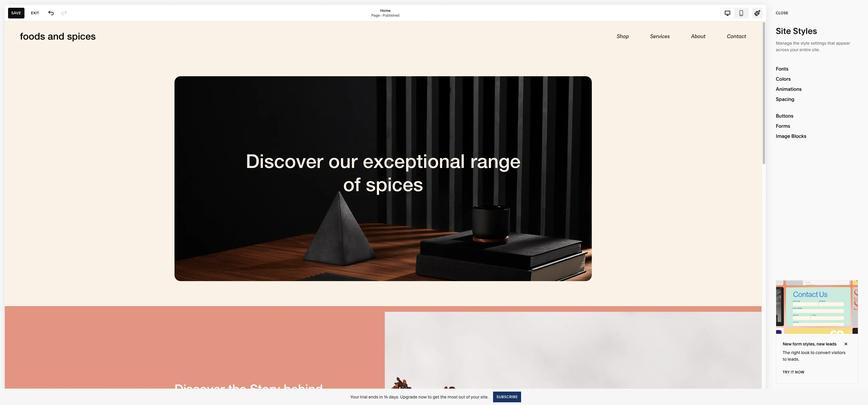Task type: describe. For each thing, give the bounding box(es) containing it.
the
[[783, 351, 791, 356]]

forms
[[776, 123, 791, 129]]

try it now
[[783, 371, 805, 375]]

site
[[776, 26, 792, 36]]

manage
[[776, 41, 793, 46]]

right
[[792, 351, 801, 356]]

exit
[[31, 11, 39, 15]]

0 vertical spatial to
[[811, 351, 815, 356]]

out
[[459, 395, 465, 400]]

blocks
[[792, 133, 807, 139]]

it
[[791, 371, 794, 375]]

ends
[[369, 395, 378, 400]]

most
[[448, 395, 458, 400]]

styles
[[793, 26, 818, 36]]

1 horizontal spatial to
[[783, 357, 787, 363]]

page
[[372, 13, 380, 17]]

trial
[[360, 395, 368, 400]]

subscribe button
[[494, 392, 521, 403]]

fonts link
[[776, 64, 859, 74]]

site. inside manage the style settings that appear across your entire site.
[[812, 47, 820, 53]]

styles,
[[803, 342, 816, 347]]

across
[[776, 47, 789, 53]]

that
[[828, 41, 836, 46]]

days.
[[389, 395, 399, 400]]

0 horizontal spatial the
[[441, 395, 447, 400]]

visitors
[[832, 351, 846, 356]]

your inside manage the style settings that appear across your entire site.
[[790, 47, 799, 53]]

in
[[379, 395, 383, 400]]

fonts
[[776, 66, 789, 72]]

close button
[[776, 8, 789, 19]]

animation showing new form styling options image
[[777, 281, 858, 335]]

buttons link
[[776, 111, 859, 121]]

leads
[[826, 342, 837, 347]]

look
[[802, 351, 810, 356]]

image blocks
[[776, 133, 807, 139]]



Task type: vqa. For each thing, say whether or not it's contained in the screenshot.
Fonts
yes



Task type: locate. For each thing, give the bounding box(es) containing it.
form
[[793, 342, 802, 347]]

1 horizontal spatial your
[[790, 47, 799, 53]]

to left get
[[428, 395, 432, 400]]

1 horizontal spatial site.
[[812, 47, 820, 53]]

leads.
[[788, 357, 800, 363]]

buttons
[[776, 113, 794, 119]]

the right get
[[441, 395, 447, 400]]

try
[[783, 371, 790, 375]]

1 horizontal spatial the
[[794, 41, 800, 46]]

0 vertical spatial the
[[794, 41, 800, 46]]

colors link
[[776, 74, 859, 84]]

1 vertical spatial to
[[783, 357, 787, 363]]

entire
[[800, 47, 811, 53]]

get
[[433, 395, 440, 400]]

·
[[381, 13, 382, 17]]

tab list
[[721, 8, 749, 18]]

1 vertical spatial the
[[441, 395, 447, 400]]

your left entire
[[790, 47, 799, 53]]

site. right of on the right bottom of the page
[[481, 395, 489, 400]]

colors
[[776, 76, 791, 82]]

your right of on the right bottom of the page
[[471, 395, 480, 400]]

close
[[776, 11, 789, 15]]

home page · published
[[372, 8, 400, 17]]

of
[[466, 395, 470, 400]]

0 vertical spatial site.
[[812, 47, 820, 53]]

1 vertical spatial now
[[419, 395, 427, 400]]

image blocks link
[[776, 131, 859, 141]]

1 vertical spatial your
[[471, 395, 480, 400]]

animations
[[776, 86, 802, 92]]

home
[[380, 8, 391, 13]]

2 vertical spatial to
[[428, 395, 432, 400]]

forms link
[[776, 121, 859, 131]]

the left style
[[794, 41, 800, 46]]

to
[[811, 351, 815, 356], [783, 357, 787, 363], [428, 395, 432, 400]]

settings
[[811, 41, 827, 46]]

style
[[801, 41, 810, 46]]

manage the style settings that appear across your entire site.
[[776, 41, 851, 53]]

the inside manage the style settings that appear across your entire site.
[[794, 41, 800, 46]]

your
[[790, 47, 799, 53], [471, 395, 480, 400]]

new
[[817, 342, 825, 347]]

now left get
[[419, 395, 427, 400]]

try it now button
[[783, 367, 805, 380]]

convert
[[816, 351, 831, 356]]

subscribe
[[497, 395, 518, 400]]

the right look to convert visitors to leads.
[[783, 351, 846, 363]]

published
[[383, 13, 400, 17]]

now
[[795, 371, 805, 375], [419, 395, 427, 400]]

your trial ends in 14 days. upgrade now to get the most out of your site.
[[350, 395, 489, 400]]

spacing
[[776, 96, 795, 102]]

the
[[794, 41, 800, 46], [441, 395, 447, 400]]

to down the
[[783, 357, 787, 363]]

0 vertical spatial your
[[790, 47, 799, 53]]

14
[[384, 395, 388, 400]]

your
[[350, 395, 359, 400]]

0 vertical spatial now
[[795, 371, 805, 375]]

spacing link
[[776, 94, 859, 104]]

save
[[11, 11, 21, 15]]

now right it
[[795, 371, 805, 375]]

now inside try it now button
[[795, 371, 805, 375]]

1 horizontal spatial now
[[795, 371, 805, 375]]

new form styles, new leads
[[783, 342, 837, 347]]

0 horizontal spatial now
[[419, 395, 427, 400]]

0 horizontal spatial your
[[471, 395, 480, 400]]

appear
[[837, 41, 851, 46]]

site.
[[812, 47, 820, 53], [481, 395, 489, 400]]

animations link
[[776, 84, 859, 94]]

to right "look" in the right bottom of the page
[[811, 351, 815, 356]]

save button
[[8, 8, 24, 18]]

1 vertical spatial site.
[[481, 395, 489, 400]]

exit button
[[28, 8, 42, 18]]

0 horizontal spatial site.
[[481, 395, 489, 400]]

site styles
[[776, 26, 818, 36]]

2 horizontal spatial to
[[811, 351, 815, 356]]

0 horizontal spatial to
[[428, 395, 432, 400]]

upgrade
[[400, 395, 418, 400]]

site. down settings on the right top of page
[[812, 47, 820, 53]]

image
[[776, 133, 791, 139]]

new
[[783, 342, 792, 347]]



